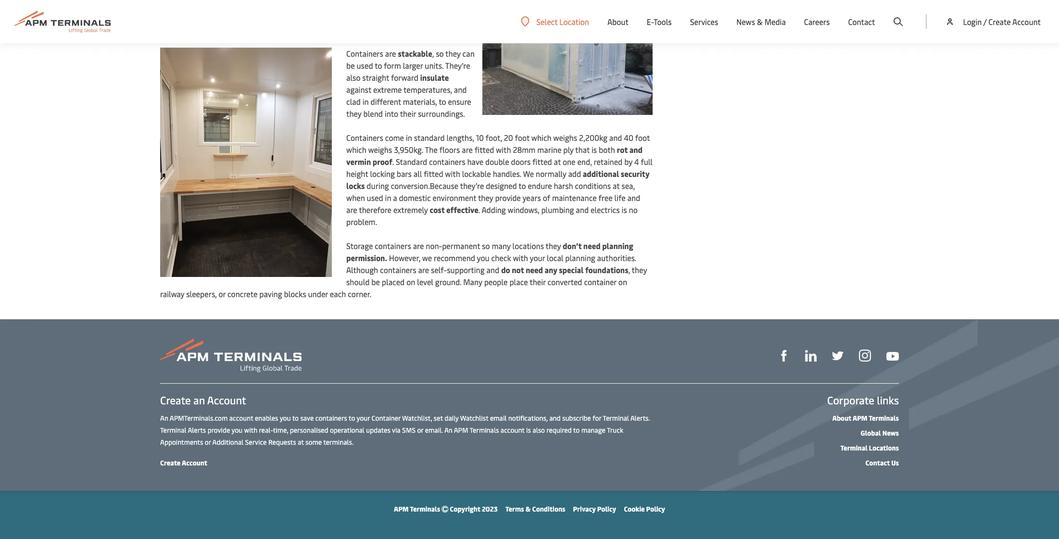 Task type: describe. For each thing, give the bounding box(es) containing it.
forward
[[391, 72, 419, 83]]

units.
[[425, 60, 444, 71]]

2 horizontal spatial or
[[417, 426, 424, 435]]

be inside , so they can be used to form larger units. they're also straight forward
[[347, 60, 355, 71]]

to left save
[[292, 414, 299, 423]]

designed
[[486, 180, 517, 191]]

about button
[[608, 0, 629, 43]]

create an account
[[160, 393, 246, 408]]

subscribe
[[563, 414, 591, 423]]

provide inside during conversion.because they're designed to endure harsh conditions at sea, when used in a domestic environment they provide years of maintenance free life and are therefore extremely
[[495, 193, 521, 203]]

2 vertical spatial account
[[182, 459, 207, 468]]

in inside "insulate against extreme temperatures, and clad in different materials, to ensure they blend into their surroundings."
[[363, 96, 369, 107]]

0 vertical spatial create
[[989, 16, 1011, 27]]

at inside . standard containers have double doors fitted at one end, retained by 4 full height locking bars all fitted with lockable handles. we normally add
[[554, 156, 561, 167]]

& for terms
[[526, 505, 531, 514]]

2 on from the left
[[619, 277, 628, 287]]

self-
[[431, 265, 447, 275]]

not
[[512, 265, 524, 275]]

is inside the . adding windows, plumbing and electrics is no problem.
[[622, 205, 627, 215]]

check
[[492, 253, 511, 263]]

ⓒ
[[442, 505, 449, 514]]

cost effective
[[430, 205, 479, 215]]

. for adding
[[479, 205, 480, 215]]

they're
[[460, 180, 484, 191]]

1 vertical spatial account
[[207, 393, 246, 408]]

no
[[629, 205, 638, 215]]

0 vertical spatial weighs
[[554, 132, 578, 143]]

many
[[492, 241, 511, 251]]

media
[[765, 16, 786, 27]]

0 vertical spatial account
[[1013, 16, 1042, 27]]

terminals.
[[324, 438, 354, 447]]

locations
[[870, 444, 900, 453]]

when
[[347, 193, 365, 203]]

level
[[417, 277, 434, 287]]

with inside an apmterminals.com account enables you to save containers to your container watchlist, set daily watchlist email notifications, and subscribe for terminal alerts. terminal alerts provide you with real-time, personalised operational updates via sms or email. an apm terminals account is also required to manage truck appointments or additional service requests at some terminals.
[[244, 426, 258, 435]]

into
[[385, 108, 399, 119]]

at inside during conversion.because they're designed to endure harsh conditions at sea, when used in a domestic environment they provide years of maintenance free life and are therefore extremely
[[613, 180, 620, 191]]

they inside during conversion.because they're designed to endure harsh conditions at sea, when used in a domestic environment they provide years of maintenance free life and are therefore extremely
[[478, 193, 494, 203]]

the
[[425, 144, 438, 155]]

different
[[371, 96, 401, 107]]

privacy policy
[[573, 505, 617, 514]]

and inside an apmterminals.com account enables you to save containers to your container watchlist, set daily watchlist email notifications, and subscribe for terminal alerts. terminal alerts provide you with real-time, personalised operational updates via sms or email. an apm terminals account is also required to manage truck appointments or additional service requests at some terminals.
[[550, 414, 561, 423]]

, so they can be used to form larger units. they're also straight forward
[[347, 48, 475, 83]]

create for create account
[[160, 459, 181, 468]]

20
[[504, 132, 513, 143]]

set
[[434, 414, 443, 423]]

to down subscribe
[[574, 426, 580, 435]]

additional
[[583, 168, 620, 179]]

10
[[476, 132, 484, 143]]

they inside "insulate against extreme temperatures, and clad in different materials, to ensure they blend into their surroundings."
[[347, 108, 362, 119]]

requests
[[268, 438, 296, 447]]

1 on from the left
[[407, 277, 415, 287]]

contact for contact us
[[866, 459, 890, 468]]

stackable
[[398, 48, 433, 59]]

and inside the . adding windows, plumbing and electrics is no problem.
[[576, 205, 589, 215]]

come
[[385, 132, 404, 143]]

supporting
[[447, 265, 485, 275]]

storage containers are non-permanent so many locations they
[[347, 241, 561, 251]]

permission.
[[347, 253, 387, 263]]

0 horizontal spatial account
[[229, 414, 253, 423]]

select location button
[[521, 16, 590, 27]]

blend
[[364, 108, 383, 119]]

of
[[543, 193, 551, 203]]

alerts
[[188, 426, 206, 435]]

foot,
[[486, 132, 502, 143]]

planning inside the 'don't need planning permission.'
[[603, 241, 634, 251]]

environment
[[433, 193, 477, 203]]

facebook image
[[779, 350, 790, 362]]

and inside containers come in standard lengths, 10 foot, 20 foot which weighs 2,200kg and 40 foot which weighs 3,950kg. the floors are fitted with 28mm marine ply that is both
[[610, 132, 623, 143]]

do not need any special foundations
[[502, 265, 629, 275]]

some
[[306, 438, 322, 447]]

e-
[[647, 16, 654, 27]]

insulate
[[421, 72, 449, 83]]

create for create an account
[[160, 393, 191, 408]]

under
[[308, 289, 328, 299]]

watchlist
[[460, 414, 489, 423]]

with inside however, we recommend you check with your local planning authorities. although containers are self-supporting and
[[513, 253, 528, 263]]

1 horizontal spatial news
[[883, 429, 900, 438]]

apm inside an apmterminals.com account enables you to save containers to your container watchlist, set daily watchlist email notifications, and subscribe for terminal alerts. terminal alerts provide you with real-time, personalised operational updates via sms or email. an apm terminals account is also required to manage truck appointments or additional service requests at some terminals.
[[454, 426, 469, 435]]

select location
[[537, 16, 590, 27]]

are up form
[[385, 48, 396, 59]]

corner.
[[348, 289, 372, 299]]

however,
[[389, 253, 421, 263]]

floors
[[440, 144, 460, 155]]

vermin
[[347, 156, 371, 167]]

containers inside however, we recommend you check with your local planning authorities. although containers are self-supporting and
[[380, 265, 417, 275]]

0 vertical spatial apm
[[853, 414, 868, 423]]

, for so
[[433, 48, 434, 59]]

lockable
[[462, 168, 491, 179]]

0 horizontal spatial which
[[347, 144, 367, 155]]

tools
[[654, 16, 672, 27]]

2 horizontal spatial fitted
[[533, 156, 552, 167]]

to up operational on the bottom
[[349, 414, 355, 423]]

and inside rot and vermin proof
[[630, 144, 643, 155]]

terminals inside an apmterminals.com account enables you to save containers to your container watchlist, set daily watchlist email notifications, and subscribe for terminal alerts. terminal alerts provide you with real-time, personalised operational updates via sms or email. an apm terminals account is also required to manage truck appointments or additional service requests at some terminals.
[[470, 426, 499, 435]]

is inside containers come in standard lengths, 10 foot, 20 foot which weighs 2,200kg and 40 foot which weighs 3,950kg. the floors are fitted with 28mm marine ply that is both
[[592, 144, 597, 155]]

standard
[[396, 156, 427, 167]]

therefore
[[359, 205, 392, 215]]

in inside containers come in standard lengths, 10 foot, 20 foot which weighs 2,200kg and 40 foot which weighs 3,950kg. the floors are fitted with 28mm marine ply that is both
[[406, 132, 412, 143]]

enables
[[255, 414, 278, 423]]

1 horizontal spatial an
[[445, 426, 453, 435]]

are inside however, we recommend you check with your local planning authorities. although containers are self-supporting and
[[418, 265, 429, 275]]

place
[[510, 277, 528, 287]]

2 vertical spatial you
[[232, 426, 243, 435]]

many
[[464, 277, 483, 287]]

ensure
[[448, 96, 472, 107]]

to inside "insulate against extreme temperatures, and clad in different materials, to ensure they blend into their surroundings."
[[439, 96, 446, 107]]

are inside during conversion.because they're designed to endure harsh conditions at sea, when used in a domestic environment they provide years of maintenance free life and are therefore extremely
[[347, 205, 357, 215]]

news & media button
[[737, 0, 786, 43]]

via
[[392, 426, 401, 435]]

so inside , so they can be used to form larger units. they're also straight forward
[[436, 48, 444, 59]]

news & media
[[737, 16, 786, 27]]

you tube link
[[887, 350, 900, 362]]

0 horizontal spatial or
[[205, 438, 211, 447]]

an apmterminals.com account enables you to save containers to your container watchlist, set daily watchlist email notifications, and subscribe for terminal alerts. terminal alerts provide you with real-time, personalised operational updates via sms or email. an apm terminals account is also required to manage truck appointments or additional service requests at some terminals.
[[160, 414, 650, 447]]

insulate against extreme temperatures, and clad in different materials, to ensure they blend into their surroundings.
[[347, 72, 472, 119]]

email.
[[425, 426, 443, 435]]

e-tools button
[[647, 0, 672, 43]]

for
[[593, 414, 602, 423]]

global
[[861, 429, 882, 438]]

although
[[347, 265, 378, 275]]

windows,
[[508, 205, 540, 215]]

operational
[[330, 426, 365, 435]]

2 vertical spatial terminals
[[410, 505, 440, 514]]

they inside , so they can be used to form larger units. they're also straight forward
[[446, 48, 461, 59]]

0 horizontal spatial apm
[[394, 505, 409, 514]]

also inside an apmterminals.com account enables you to save containers to your container watchlist, set daily watchlist email notifications, and subscribe for terminal alerts. terminal alerts provide you with real-time, personalised operational updates via sms or email. an apm terminals account is also required to manage truck appointments or additional service requests at some terminals.
[[533, 426, 545, 435]]

they inside , they should be placed on level ground. many people place their converted container on railway sleepers, or concrete paving blocks under each corner.
[[632, 265, 647, 275]]

0 horizontal spatial terminal
[[160, 426, 187, 435]]

about for about
[[608, 16, 629, 27]]

1 horizontal spatial account
[[501, 426, 525, 435]]

they're
[[445, 60, 471, 71]]

and inside "insulate against extreme temperatures, and clad in different materials, to ensure they blend into their surroundings."
[[454, 84, 467, 95]]

2 horizontal spatial terminal
[[841, 444, 868, 453]]

conditions
[[533, 505, 566, 514]]

and inside however, we recommend you check with your local planning authorities. although containers are self-supporting and
[[487, 265, 500, 275]]

containers up however,
[[375, 241, 411, 251]]

alerts.
[[631, 414, 650, 423]]

conversion.because
[[391, 180, 459, 191]]

don't
[[563, 241, 582, 251]]

, for they
[[629, 265, 630, 275]]

planning inside however, we recommend you check with your local planning authorities. although containers are self-supporting and
[[566, 253, 596, 263]]

daily
[[445, 414, 459, 423]]

add
[[569, 168, 581, 179]]

they up local
[[546, 241, 561, 251]]

have
[[468, 156, 484, 167]]

their inside , they should be placed on level ground. many people place their converted container on railway sleepers, or concrete paving blocks under each corner.
[[530, 277, 546, 287]]

mini office equipped with a server room and reception desk image
[[160, 48, 332, 277]]

. standard containers have double doors fitted at one end, retained by 4 full height locking bars all fitted with lockable handles. we normally add
[[347, 156, 653, 179]]



Task type: locate. For each thing, give the bounding box(es) containing it.
and down maintenance
[[576, 205, 589, 215]]

1 horizontal spatial you
[[280, 414, 291, 423]]

larger
[[403, 60, 423, 71]]

are up level
[[418, 265, 429, 275]]

0 horizontal spatial &
[[526, 505, 531, 514]]

plumbing
[[542, 205, 574, 215]]

0 vertical spatial or
[[219, 289, 226, 299]]

, down the authorities.
[[629, 265, 630, 275]]

instagram image
[[860, 350, 872, 362]]

1 horizontal spatial terminals
[[470, 426, 499, 435]]

be inside , they should be placed on level ground. many people place their converted container on railway sleepers, or concrete paving blocks under each corner.
[[372, 277, 380, 287]]

0 horizontal spatial be
[[347, 60, 355, 71]]

email
[[490, 414, 507, 423]]

1 vertical spatial &
[[526, 505, 531, 514]]

containers up operational on the bottom
[[316, 414, 347, 423]]

1 horizontal spatial provide
[[495, 193, 521, 203]]

linkedin image
[[806, 350, 817, 362]]

fitted down '10'
[[475, 144, 494, 155]]

0 vertical spatial fitted
[[475, 144, 494, 155]]

0 vertical spatial your
[[530, 253, 545, 263]]

1 vertical spatial their
[[530, 277, 546, 287]]

1 vertical spatial account
[[501, 426, 525, 435]]

1 vertical spatial at
[[613, 180, 620, 191]]

1 horizontal spatial .
[[479, 205, 480, 215]]

provide down the designed
[[495, 193, 521, 203]]

corporate
[[828, 393, 875, 408]]

1 vertical spatial need
[[526, 265, 543, 275]]

an
[[194, 393, 205, 408]]

policy right cookie
[[647, 505, 666, 514]]

their inside "insulate against extreme temperatures, and clad in different materials, to ensure they blend into their surroundings."
[[400, 108, 416, 119]]

account right /
[[1013, 16, 1042, 27]]

are inside containers come in standard lengths, 10 foot, 20 foot which weighs 2,200kg and 40 foot which weighs 3,950kg. the floors are fitted with 28mm marine ply that is both
[[462, 144, 473, 155]]

terminal
[[603, 414, 629, 423], [160, 426, 187, 435], [841, 444, 868, 453]]

containers inside containers come in standard lengths, 10 foot, 20 foot which weighs 2,200kg and 40 foot which weighs 3,950kg. the floors are fitted with 28mm marine ply that is both
[[347, 132, 384, 143]]

their down any
[[530, 277, 546, 287]]

1 vertical spatial provide
[[208, 426, 230, 435]]

conditions
[[575, 180, 611, 191]]

about apm terminals link
[[833, 414, 900, 423]]

login / create account
[[964, 16, 1042, 27]]

which up vermin
[[347, 144, 367, 155]]

during conversion.because they're designed to endure harsh conditions at sea, when used in a domestic environment they provide years of maintenance free life and are therefore extremely
[[347, 180, 641, 215]]

policy for cookie policy
[[647, 505, 666, 514]]

. up locking
[[393, 156, 394, 167]]

1 horizontal spatial is
[[592, 144, 597, 155]]

1 horizontal spatial their
[[530, 277, 546, 287]]

be left placed
[[372, 277, 380, 287]]

news left media
[[737, 16, 756, 27]]

you left check
[[477, 253, 490, 263]]

1 vertical spatial about
[[833, 414, 852, 423]]

containers inside an apmterminals.com account enables you to save containers to your container watchlist, set daily watchlist email notifications, and subscribe for terminal alerts. terminal alerts provide you with real-time, personalised operational updates via sms or email. an apm terminals account is also required to manage truck appointments or additional service requests at some terminals.
[[316, 414, 347, 423]]

domestic
[[399, 193, 431, 203]]

1 policy from the left
[[598, 505, 617, 514]]

e-tools
[[647, 16, 672, 27]]

your inside however, we recommend you check with your local planning authorities. although containers are self-supporting and
[[530, 253, 545, 263]]

contact us
[[866, 459, 900, 468]]

sea,
[[622, 180, 635, 191]]

double
[[486, 156, 510, 167]]

2 vertical spatial or
[[205, 438, 211, 447]]

additional security locks
[[347, 168, 650, 191]]

and inside during conversion.because they're designed to endure harsh conditions at sea, when used in a domestic environment they provide years of maintenance free life and are therefore extremely
[[628, 193, 641, 203]]

are
[[385, 48, 396, 59], [462, 144, 473, 155], [347, 205, 357, 215], [413, 241, 424, 251], [418, 265, 429, 275]]

2 containers from the top
[[347, 132, 384, 143]]

containers are stackable
[[347, 48, 433, 59]]

0 vertical spatial also
[[347, 72, 361, 83]]

is down notifications,
[[527, 426, 531, 435]]

also up "against"
[[347, 72, 361, 83]]

1 horizontal spatial policy
[[647, 505, 666, 514]]

ply
[[564, 144, 574, 155]]

0 vertical spatial be
[[347, 60, 355, 71]]

so left "many"
[[482, 241, 490, 251]]

at left sea, at the right
[[613, 180, 620, 191]]

to inside during conversion.because they're designed to endure harsh conditions at sea, when used in a domestic environment they provide years of maintenance free life and are therefore extremely
[[519, 180, 526, 191]]

with up 'not'
[[513, 253, 528, 263]]

1 containers from the top
[[347, 48, 384, 59]]

1 horizontal spatial foot
[[636, 132, 650, 143]]

proof
[[373, 156, 393, 167]]

form
[[384, 60, 401, 71]]

news up locations
[[883, 429, 900, 438]]

need right 'not'
[[526, 265, 543, 275]]

global news link
[[861, 429, 900, 438]]

terminal up "truck"
[[603, 414, 629, 423]]

28mm
[[513, 144, 536, 155]]

about left e-
[[608, 16, 629, 27]]

fitted up conversion.because
[[424, 168, 444, 179]]

corporate links
[[828, 393, 900, 408]]

are down lengths,
[[462, 144, 473, 155]]

contact right careers
[[849, 16, 876, 27]]

2 vertical spatial in
[[385, 193, 392, 203]]

2 horizontal spatial at
[[613, 180, 620, 191]]

1 vertical spatial fitted
[[533, 156, 552, 167]]

or left concrete
[[219, 289, 226, 299]]

1 vertical spatial your
[[357, 414, 370, 423]]

also down notifications,
[[533, 426, 545, 435]]

instagram link
[[860, 349, 872, 362]]

fitted
[[475, 144, 494, 155], [533, 156, 552, 167], [424, 168, 444, 179]]

foundations
[[586, 265, 629, 275]]

railway
[[160, 289, 184, 299]]

1 horizontal spatial which
[[532, 132, 552, 143]]

you inside however, we recommend you check with your local planning authorities. although containers are self-supporting and
[[477, 253, 490, 263]]

they down the authorities.
[[632, 265, 647, 275]]

0 horizontal spatial their
[[400, 108, 416, 119]]

containers up placed
[[380, 265, 417, 275]]

twitter image
[[833, 350, 844, 362]]

0 vertical spatial which
[[532, 132, 552, 143]]

0 vertical spatial terminal
[[603, 414, 629, 423]]

0 vertical spatial is
[[592, 144, 597, 155]]

maintenance
[[552, 193, 597, 203]]

0 vertical spatial their
[[400, 108, 416, 119]]

1 horizontal spatial on
[[619, 277, 628, 287]]

2 foot from the left
[[636, 132, 650, 143]]

provide up additional
[[208, 426, 230, 435]]

real-
[[259, 426, 273, 435]]

in inside during conversion.because they're designed to endure harsh conditions at sea, when used in a domestic environment they provide years of maintenance free life and are therefore extremely
[[385, 193, 392, 203]]

used up straight
[[357, 60, 373, 71]]

your
[[530, 253, 545, 263], [357, 414, 370, 423]]

retained
[[594, 156, 623, 167]]

your down locations
[[530, 253, 545, 263]]

news inside dropdown button
[[737, 16, 756, 27]]

containers up straight
[[347, 48, 384, 59]]

. inside the . adding windows, plumbing and electrics is no problem.
[[479, 205, 480, 215]]

you up additional
[[232, 426, 243, 435]]

1 horizontal spatial your
[[530, 253, 545, 263]]

. for standard
[[393, 156, 394, 167]]

about down corporate
[[833, 414, 852, 423]]

are down the when
[[347, 205, 357, 215]]

weighs up ply
[[554, 132, 578, 143]]

, inside , they should be placed on level ground. many people place their converted container on railway sleepers, or concrete paving blocks under each corner.
[[629, 265, 630, 275]]

by
[[625, 156, 633, 167]]

also inside , so they can be used to form larger units. they're also straight forward
[[347, 72, 361, 83]]

, inside , so they can be used to form larger units. they're also straight forward
[[433, 48, 434, 59]]

ice bar for event promotions, using a reefer container set at -10 degrees image
[[483, 0, 653, 115]]

and up ensure at the top of the page
[[454, 84, 467, 95]]

containers down floors
[[429, 156, 466, 167]]

contact down locations
[[866, 459, 890, 468]]

services
[[690, 16, 719, 27]]

0 horizontal spatial is
[[527, 426, 531, 435]]

news
[[737, 16, 756, 27], [883, 429, 900, 438]]

service
[[245, 438, 267, 447]]

in right clad
[[363, 96, 369, 107]]

& inside dropdown button
[[758, 16, 763, 27]]

with inside . standard containers have double doors fitted at one end, retained by 4 full height locking bars all fitted with lockable handles. we normally add
[[445, 168, 460, 179]]

foot up 28mm
[[515, 132, 530, 143]]

weighs up proof
[[368, 144, 392, 155]]

against
[[347, 84, 372, 95]]

policy right privacy
[[598, 505, 617, 514]]

containers inside . standard containers have double doors fitted at one end, retained by 4 full height locking bars all fitted with lockable handles. we normally add
[[429, 156, 466, 167]]

storage
[[347, 241, 373, 251]]

and up no
[[628, 193, 641, 203]]

0 horizontal spatial about
[[608, 16, 629, 27]]

create down appointments
[[160, 459, 181, 468]]

0 vertical spatial provide
[[495, 193, 521, 203]]

your up updates
[[357, 414, 370, 423]]

effective
[[447, 205, 479, 215]]

or inside , they should be placed on level ground. many people place their converted container on railway sleepers, or concrete paving blocks under each corner.
[[219, 289, 226, 299]]

0 horizontal spatial weighs
[[368, 144, 392, 155]]

0 horizontal spatial at
[[298, 438, 304, 447]]

are up we
[[413, 241, 424, 251]]

additional
[[213, 438, 244, 447]]

1 horizontal spatial about
[[833, 414, 852, 423]]

terminals left ⓒ
[[410, 505, 440, 514]]

harsh
[[554, 180, 574, 191]]

1 horizontal spatial ,
[[629, 265, 630, 275]]

be up "against"
[[347, 60, 355, 71]]

notifications,
[[509, 414, 548, 423]]

1 horizontal spatial be
[[372, 277, 380, 287]]

terminal down global
[[841, 444, 868, 453]]

rot and vermin proof
[[347, 144, 643, 167]]

40
[[624, 132, 634, 143]]

so up units.
[[436, 48, 444, 59]]

end,
[[578, 156, 592, 167]]

0 vertical spatial about
[[608, 16, 629, 27]]

life
[[615, 193, 626, 203]]

you up the 'time,' on the left of page
[[280, 414, 291, 423]]

used up therefore
[[367, 193, 383, 203]]

permanent
[[442, 241, 480, 251]]

1 horizontal spatial fitted
[[475, 144, 494, 155]]

1 horizontal spatial planning
[[603, 241, 634, 251]]

2 vertical spatial at
[[298, 438, 304, 447]]

0 horizontal spatial you
[[232, 426, 243, 435]]

materials,
[[403, 96, 437, 107]]

account right the an
[[207, 393, 246, 408]]

1 vertical spatial .
[[479, 205, 480, 215]]

their
[[400, 108, 416, 119], [530, 277, 546, 287]]

0 horizontal spatial need
[[526, 265, 543, 275]]

location
[[560, 16, 590, 27]]

fitted inside containers come in standard lengths, 10 foot, 20 foot which weighs 2,200kg and 40 foot which weighs 3,950kg. the floors are fitted with 28mm marine ply that is both
[[475, 144, 494, 155]]

is left no
[[622, 205, 627, 215]]

temperatures,
[[404, 84, 452, 95]]

all
[[414, 168, 422, 179]]

bars
[[397, 168, 412, 179]]

1 vertical spatial terminals
[[470, 426, 499, 435]]

container
[[584, 277, 617, 287]]

1 vertical spatial also
[[533, 426, 545, 435]]

you
[[477, 253, 490, 263], [280, 414, 291, 423], [232, 426, 243, 435]]

and left 40
[[610, 132, 623, 143]]

2 vertical spatial create
[[160, 459, 181, 468]]

account down appointments
[[182, 459, 207, 468]]

your inside an apmterminals.com account enables you to save containers to your container watchlist, set daily watchlist email notifications, and subscribe for terminal alerts. terminal alerts provide you with real-time, personalised operational updates via sms or email. an apm terminals account is also required to manage truck appointments or additional service requests at some terminals.
[[357, 414, 370, 423]]

their right into
[[400, 108, 416, 119]]

updates
[[366, 426, 391, 435]]

foot
[[515, 132, 530, 143], [636, 132, 650, 143]]

create account
[[160, 459, 207, 468]]

0 vertical spatial need
[[584, 241, 601, 251]]

2 horizontal spatial apm
[[853, 414, 868, 423]]

0 horizontal spatial in
[[363, 96, 369, 107]]

& for news
[[758, 16, 763, 27]]

fitted down marine
[[533, 156, 552, 167]]

create right /
[[989, 16, 1011, 27]]

apm terminals ⓒ copyright 2023
[[394, 505, 498, 514]]

special
[[559, 265, 584, 275]]

1 vertical spatial you
[[280, 414, 291, 423]]

0 horizontal spatial terminals
[[410, 505, 440, 514]]

1 vertical spatial weighs
[[368, 144, 392, 155]]

do
[[502, 265, 511, 275]]

planning down don't
[[566, 253, 596, 263]]

locks
[[347, 180, 365, 191]]

with down 20
[[496, 144, 511, 155]]

0 horizontal spatial news
[[737, 16, 756, 27]]

planning up the authorities.
[[603, 241, 634, 251]]

copyright
[[450, 505, 481, 514]]

apmt footer logo image
[[160, 339, 302, 373]]

apmterminals.com
[[170, 414, 228, 423]]

with up they're
[[445, 168, 460, 179]]

don't need planning permission.
[[347, 241, 634, 263]]

need right don't
[[584, 241, 601, 251]]

an up appointments
[[160, 414, 168, 423]]

they up they're
[[446, 48, 461, 59]]

1 vertical spatial terminal
[[160, 426, 187, 435]]

electrics
[[591, 205, 620, 215]]

select
[[537, 16, 558, 27]]

to up surroundings.
[[439, 96, 446, 107]]

0 horizontal spatial ,
[[433, 48, 434, 59]]

to inside , so they can be used to form larger units. they're also straight forward
[[375, 60, 382, 71]]

containers for containers are stackable
[[347, 48, 384, 59]]

containers come in standard lengths, 10 foot, 20 foot which weighs 2,200kg and 40 foot which weighs 3,950kg. the floors are fitted with 28mm marine ply that is both
[[347, 132, 650, 155]]

policy for privacy policy
[[598, 505, 617, 514]]

they up adding
[[478, 193, 494, 203]]

converted
[[548, 277, 583, 287]]

years
[[523, 193, 541, 203]]

should
[[347, 277, 370, 287]]

planning
[[603, 241, 634, 251], [566, 253, 596, 263]]

1 vertical spatial apm
[[454, 426, 469, 435]]

1 horizontal spatial in
[[385, 193, 392, 203]]

0 vertical spatial contact
[[849, 16, 876, 27]]

0 vertical spatial terminals
[[869, 414, 900, 423]]

people
[[484, 277, 508, 287]]

2 horizontal spatial in
[[406, 132, 412, 143]]

0 vertical spatial containers
[[347, 48, 384, 59]]

1 horizontal spatial also
[[533, 426, 545, 435]]

and up 4
[[630, 144, 643, 155]]

with inside containers come in standard lengths, 10 foot, 20 foot which weighs 2,200kg and 40 foot which weighs 3,950kg. the floors are fitted with 28mm marine ply that is both
[[496, 144, 511, 155]]

1 vertical spatial news
[[883, 429, 900, 438]]

an down daily at left
[[445, 426, 453, 435]]

1 foot from the left
[[515, 132, 530, 143]]

used inside , so they can be used to form larger units. they're also straight forward
[[357, 60, 373, 71]]

to up straight
[[375, 60, 382, 71]]

apm down daily at left
[[454, 426, 469, 435]]

extreme
[[373, 84, 402, 95]]

on left level
[[407, 277, 415, 287]]

0 vertical spatial planning
[[603, 241, 634, 251]]

about for about apm terminals
[[833, 414, 852, 423]]

with up "service"
[[244, 426, 258, 435]]

account left enables
[[229, 414, 253, 423]]

0 horizontal spatial fitted
[[424, 168, 444, 179]]

or down the alerts
[[205, 438, 211, 447]]

at inside an apmterminals.com account enables you to save containers to your container watchlist, set daily watchlist email notifications, and subscribe for terminal alerts. terminal alerts provide you with real-time, personalised operational updates via sms or email. an apm terminals account is also required to manage truck appointments or additional service requests at some terminals.
[[298, 438, 304, 447]]

we
[[422, 253, 432, 263]]

terminal up appointments
[[160, 426, 187, 435]]

containers for containers come in standard lengths, 10 foot, 20 foot which weighs 2,200kg and 40 foot which weighs 3,950kg. the floors are fitted with 28mm marine ply that is both
[[347, 132, 384, 143]]

contact
[[849, 16, 876, 27], [866, 459, 890, 468]]

0 vertical spatial in
[[363, 96, 369, 107]]

us
[[892, 459, 900, 468]]

or right "sms"
[[417, 426, 424, 435]]

0 horizontal spatial planning
[[566, 253, 596, 263]]

1 vertical spatial be
[[372, 277, 380, 287]]

2 horizontal spatial terminals
[[869, 414, 900, 423]]

is inside an apmterminals.com account enables you to save containers to your container watchlist, set daily watchlist email notifications, and subscribe for terminal alerts. terminal alerts provide you with real-time, personalised operational updates via sms or email. an apm terminals account is also required to manage truck appointments or additional service requests at some terminals.
[[527, 426, 531, 435]]

1 vertical spatial contact
[[866, 459, 890, 468]]

provide inside an apmterminals.com account enables you to save containers to your container watchlist, set daily watchlist email notifications, and subscribe for terminal alerts. terminal alerts provide you with real-time, personalised operational updates via sms or email. an apm terminals account is also required to manage truck appointments or additional service requests at some terminals.
[[208, 426, 230, 435]]

create account link
[[160, 459, 207, 468]]

on down foundations
[[619, 277, 628, 287]]

terminals
[[869, 414, 900, 423], [470, 426, 499, 435], [410, 505, 440, 514]]

about
[[608, 16, 629, 27], [833, 414, 852, 423]]

1 vertical spatial so
[[482, 241, 490, 251]]

in up 3,950kg.
[[406, 132, 412, 143]]

is right the that
[[592, 144, 597, 155]]

at left one
[[554, 156, 561, 167]]

can
[[463, 48, 475, 59]]

0 vertical spatial .
[[393, 156, 394, 167]]

2 policy from the left
[[647, 505, 666, 514]]

0 horizontal spatial on
[[407, 277, 415, 287]]

at left some
[[298, 438, 304, 447]]

0 vertical spatial an
[[160, 414, 168, 423]]

0 vertical spatial news
[[737, 16, 756, 27]]

1 vertical spatial an
[[445, 426, 453, 435]]

2 vertical spatial is
[[527, 426, 531, 435]]

in left a
[[385, 193, 392, 203]]

1 horizontal spatial need
[[584, 241, 601, 251]]

and up "people"
[[487, 265, 500, 275]]

which up marine
[[532, 132, 552, 143]]

used inside during conversion.because they're designed to endure harsh conditions at sea, when used in a domestic environment they provide years of maintenance free life and are therefore extremely
[[367, 193, 383, 203]]

, up units.
[[433, 48, 434, 59]]

1 horizontal spatial terminal
[[603, 414, 629, 423]]

terminals down watchlist on the bottom
[[470, 426, 499, 435]]

need inside the 'don't need planning permission.'
[[584, 241, 601, 251]]

terminal locations link
[[841, 444, 900, 453]]

1 horizontal spatial at
[[554, 156, 561, 167]]

account down 'email'
[[501, 426, 525, 435]]

. inside . standard containers have double doors fitted at one end, retained by 4 full height locking bars all fitted with lockable handles. we normally add
[[393, 156, 394, 167]]

1 vertical spatial ,
[[629, 265, 630, 275]]

youtube image
[[887, 352, 900, 361]]

contact for contact
[[849, 16, 876, 27]]

terminals up global news
[[869, 414, 900, 423]]

they down clad
[[347, 108, 362, 119]]

with
[[496, 144, 511, 155], [445, 168, 460, 179], [513, 253, 528, 263], [244, 426, 258, 435]]

1 vertical spatial in
[[406, 132, 412, 143]]

1 vertical spatial planning
[[566, 253, 596, 263]]



Task type: vqa. For each thing, say whether or not it's contained in the screenshot.
the topmost '.'
yes



